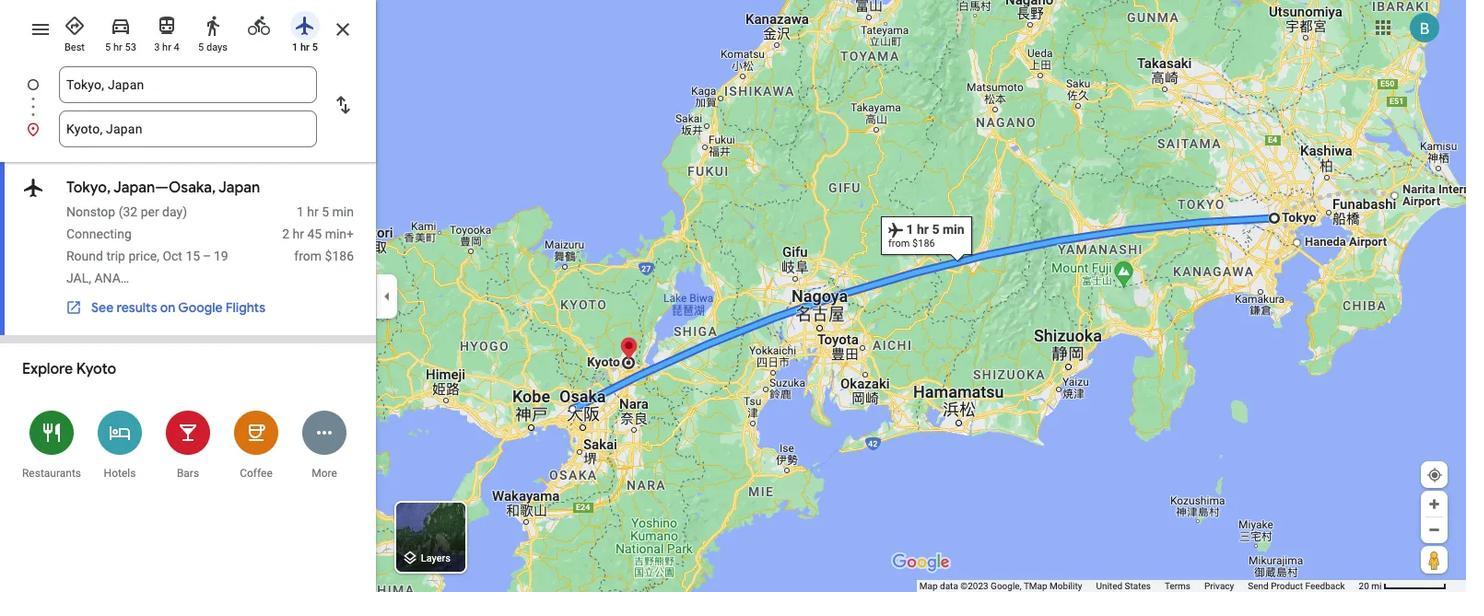 Task type: vqa. For each thing, say whether or not it's contained in the screenshot.
2823
no



Task type: locate. For each thing, give the bounding box(es) containing it.
hr for 5 hr 53
[[113, 41, 122, 53]]

list item down starting point tokyo, japan field
[[0, 111, 376, 147]]

min up +
[[332, 205, 354, 219]]

on
[[160, 300, 175, 316]]

1 vertical spatial min
[[325, 227, 347, 241]]

zoom in image
[[1428, 498, 1441, 511]]

3 hr 4
[[154, 41, 180, 53]]

none field down 4
[[66, 66, 310, 103]]

flights image containing 
[[22, 175, 44, 201]]

terms button
[[1165, 581, 1191, 593]]

days
[[206, 41, 228, 53]]

1 for 1 hr 5
[[292, 41, 298, 53]]

united states
[[1096, 582, 1151, 592]]

send
[[1248, 582, 1269, 592]]

zoom out image
[[1428, 523, 1441, 537]]

2 hr 45 min +
[[282, 227, 354, 241]]

google
[[178, 300, 223, 316]]

4
[[174, 41, 180, 53]]

list
[[0, 66, 376, 147]]

20 mi button
[[1359, 582, 1447, 592]]

hr for 1 hr 5
[[300, 41, 310, 53]]

None radio
[[240, 7, 278, 41]]

flights image inside 1 hr 5 option
[[294, 15, 316, 37]]

tokyo,
[[66, 179, 111, 197]]

send product feedback button
[[1248, 581, 1345, 593]]

hr for 1 hr 5 min
[[307, 205, 319, 219]]

+
[[347, 227, 354, 241]]

flights
[[225, 300, 265, 316]]

5
[[105, 41, 111, 53], [198, 41, 204, 53], [312, 41, 318, 53], [322, 205, 329, 219]]

0 vertical spatial none field
[[66, 66, 310, 103]]

list item down 4
[[0, 66, 376, 125]]

results
[[117, 300, 157, 316]]

directions main content
[[0, 0, 376, 593]]

0 vertical spatial min
[[332, 205, 354, 219]]

list item
[[0, 66, 376, 125], [0, 111, 376, 147]]

privacy
[[1205, 582, 1234, 592]]

nonstop
[[66, 205, 115, 219]]

privacy button
[[1205, 581, 1234, 593]]

none field destination kyoto, japan
[[66, 111, 310, 147]]

1 vertical spatial flights image
[[22, 175, 44, 201]]

more
[[312, 467, 337, 480]]

,
[[89, 271, 91, 286]]

layers
[[421, 553, 451, 565]]

terms
[[1165, 582, 1191, 592]]

feedback
[[1305, 582, 1345, 592]]

5 inside radio
[[198, 41, 204, 53]]

1 vertical spatial 1
[[297, 205, 304, 219]]

restaurants button
[[18, 399, 86, 490]]

cycling image
[[248, 15, 270, 37]]

32
[[123, 205, 137, 219]]

nonstop ( 32 per day )
[[66, 205, 187, 219]]

show your location image
[[1427, 467, 1443, 484]]

none field down starting point tokyo, japan field
[[66, 111, 310, 147]]

united
[[1096, 582, 1123, 592]]

data
[[940, 582, 958, 592]]

footer
[[920, 581, 1359, 593]]

google maps element
[[0, 0, 1466, 593]]

3 hr 4 radio
[[147, 7, 186, 54]]

flights image inside  element
[[22, 175, 44, 201]]

product
[[1271, 582, 1303, 592]]

bars button
[[154, 399, 222, 490]]

explore kyoto
[[22, 360, 116, 379]]

2 none field from the top
[[66, 111, 310, 147]]

None field
[[66, 66, 310, 103], [66, 111, 310, 147]]

5 days radio
[[194, 7, 232, 54]]

0 horizontal spatial flights image
[[22, 175, 44, 201]]

Best radio
[[55, 7, 94, 54]]

hotels
[[104, 467, 136, 480]]

hr
[[113, 41, 122, 53], [162, 41, 171, 53], [300, 41, 310, 53], [307, 205, 319, 219], [293, 227, 304, 241]]

1 vertical spatial none field
[[66, 111, 310, 147]]

0 vertical spatial 1
[[292, 41, 298, 53]]

footer containing map data ©2023 google, tmap mobility
[[920, 581, 1359, 593]]

hr for 2 hr 45 min +
[[293, 227, 304, 241]]

1 inside  element
[[297, 205, 304, 219]]

1 none field from the top
[[66, 66, 310, 103]]

walking image
[[202, 15, 224, 37]]

1 inside option
[[292, 41, 298, 53]]

1 horizontal spatial flights image
[[294, 15, 316, 37]]

Destination Kyoto, Japan field
[[66, 118, 310, 140]]

min
[[332, 205, 354, 219], [325, 227, 347, 241]]

see
[[91, 300, 114, 316]]

footer inside google maps element
[[920, 581, 1359, 593]]

japan
[[218, 179, 260, 197]]

flights image up the 1 hr 5
[[294, 15, 316, 37]]

price,
[[128, 249, 159, 264]]

trip
[[106, 249, 125, 264]]

1
[[292, 41, 298, 53], [297, 205, 304, 219]]

flights image for 1 hr 5 option at the top of the page
[[294, 15, 316, 37]]

0 vertical spatial flights image
[[294, 15, 316, 37]]

tmap
[[1024, 582, 1048, 592]]

close directions image
[[332, 18, 354, 41]]

flights image
[[294, 15, 316, 37], [22, 175, 44, 201]]

1 list item from the top
[[0, 66, 376, 125]]

flights image left tokyo,
[[22, 175, 44, 201]]

min right 45
[[325, 227, 347, 241]]

flights image for  element
[[22, 175, 44, 201]]



Task type: describe. For each thing, give the bounding box(es) containing it.
japan—osaka,
[[113, 179, 216, 197]]

2 list item from the top
[[0, 111, 376, 147]]

more button
[[290, 399, 358, 490]]

 element
[[0, 162, 376, 336]]

5 hr 53 radio
[[101, 7, 140, 54]]

(
[[119, 205, 123, 219]]

2
[[282, 227, 289, 241]]

transit image
[[156, 15, 178, 37]]

jal
[[66, 271, 89, 286]]

hr for 3 hr 4
[[162, 41, 171, 53]]

restaurants
[[22, 467, 81, 480]]

coffee button
[[222, 399, 290, 490]]

53
[[125, 41, 136, 53]]

show street view coverage image
[[1421, 546, 1448, 574]]

5 days
[[198, 41, 228, 53]]

see results on google flights
[[91, 300, 265, 316]]

driving image
[[110, 15, 132, 37]]

states
[[1125, 582, 1151, 592]]

oct
[[163, 249, 182, 264]]

)
[[183, 205, 187, 219]]

5 hr 53
[[105, 41, 136, 53]]

from $186
[[294, 249, 354, 264]]

from
[[294, 249, 322, 264]]

see results on google flights link
[[56, 292, 275, 323]]

reverse starting point and destination image
[[332, 94, 354, 116]]

google,
[[991, 582, 1022, 592]]

kyoto
[[76, 360, 116, 379]]

…
[[121, 271, 129, 286]]

45
[[307, 227, 322, 241]]

bars
[[177, 467, 199, 480]]

none field starting point tokyo, japan
[[66, 66, 310, 103]]

20
[[1359, 582, 1369, 592]]

©2023
[[961, 582, 989, 592]]

map
[[920, 582, 938, 592]]

min for 45
[[325, 227, 347, 241]]

list inside google maps element
[[0, 66, 376, 147]]

round
[[66, 249, 103, 264]]

map data ©2023 google, tmap mobility
[[920, 582, 1082, 592]]

1 for 1 hr 5 min
[[297, 205, 304, 219]]

hotels button
[[86, 399, 154, 490]]

united states button
[[1096, 581, 1151, 593]]

1 hr 5
[[292, 41, 318, 53]]

best
[[65, 41, 85, 53]]

explore
[[22, 360, 73, 379]]

collapse side panel image
[[377, 286, 397, 306]]

1 hr 5 radio
[[286, 7, 324, 54]]

coffee
[[240, 467, 273, 480]]

jal , ana …
[[66, 271, 129, 286]]

Starting point Tokyo, Japan field
[[66, 74, 310, 96]]

15 – 19
[[186, 249, 228, 264]]

tokyo, japan—osaka, japan
[[66, 179, 260, 197]]

min for 5
[[332, 205, 354, 219]]

1 hr 5 min
[[297, 205, 354, 219]]

$186
[[325, 249, 354, 264]]

5 inside  element
[[322, 205, 329, 219]]

mi
[[1372, 582, 1382, 592]]

connecting
[[66, 227, 132, 241]]

send product feedback
[[1248, 582, 1345, 592]]

day
[[162, 205, 183, 219]]

ana
[[94, 271, 121, 286]]

round trip price, oct 15 – 19
[[66, 249, 228, 264]]

per
[[141, 205, 159, 219]]

3
[[154, 41, 160, 53]]

mobility
[[1050, 582, 1082, 592]]

best travel modes image
[[64, 15, 86, 37]]


[[22, 175, 44, 201]]

20 mi
[[1359, 582, 1382, 592]]



